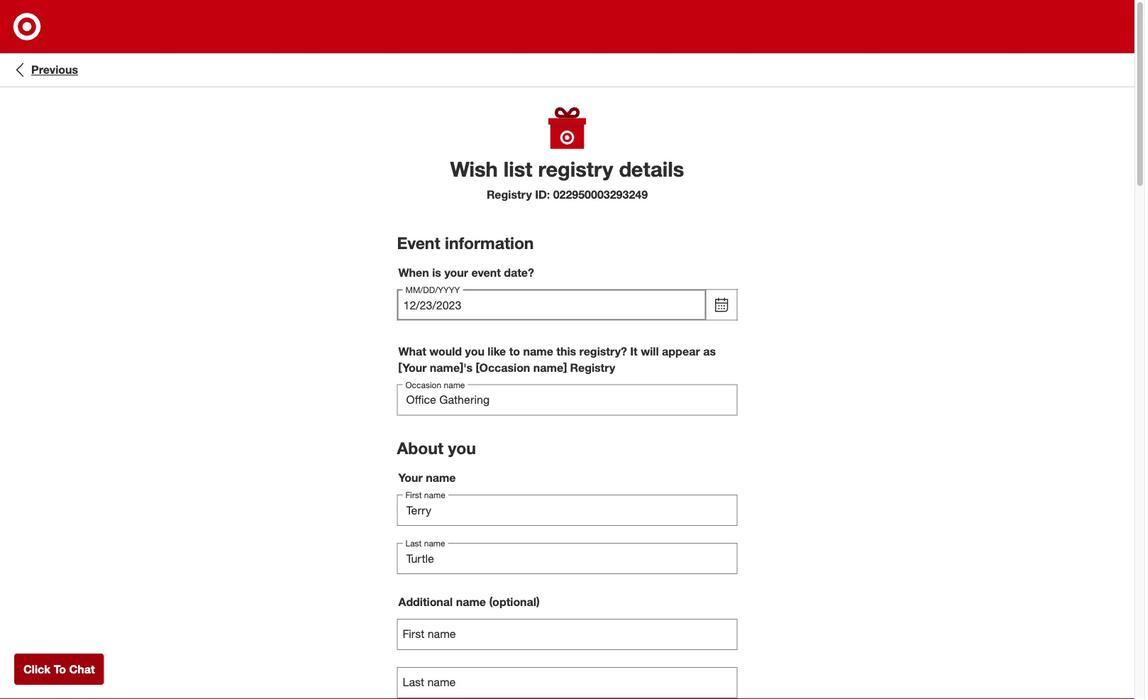 Task type: vqa. For each thing, say whether or not it's contained in the screenshot.
appear in the right of the page
yes



Task type: locate. For each thing, give the bounding box(es) containing it.
event
[[397, 233, 441, 253]]

registry down list
[[487, 187, 532, 201]]

as
[[704, 344, 716, 358]]

0 vertical spatial registry
[[487, 187, 532, 201]]

appear
[[662, 344, 701, 358]]

additional
[[399, 595, 453, 609]]

your
[[445, 266, 469, 280]]

is
[[432, 266, 442, 280]]

name up name]
[[524, 344, 554, 358]]

1 vertical spatial registry
[[570, 361, 616, 375]]

it
[[631, 344, 638, 358]]

name down about you
[[426, 471, 456, 485]]

event information
[[397, 233, 534, 253]]

what would you like to name this registry? it will appear as [your name]'s [occasion name] registry
[[399, 344, 716, 375]]

0 vertical spatial you
[[465, 344, 485, 358]]

you
[[465, 344, 485, 358], [448, 438, 476, 458]]

name]
[[534, 361, 567, 375]]

this
[[557, 344, 577, 358]]

you left like
[[465, 344, 485, 358]]

0 vertical spatial name
[[524, 344, 554, 358]]

2 vertical spatial name
[[456, 595, 486, 609]]

1 vertical spatial name
[[426, 471, 456, 485]]

1 horizontal spatial registry
[[570, 361, 616, 375]]

None text field
[[397, 384, 738, 416], [397, 543, 738, 574], [397, 619, 738, 650], [397, 667, 738, 698], [397, 384, 738, 416], [397, 543, 738, 574], [397, 619, 738, 650], [397, 667, 738, 698]]

you right about
[[448, 438, 476, 458]]

registry down registry?
[[570, 361, 616, 375]]

None telephone field
[[397, 289, 707, 321]]

name left (optional)
[[456, 595, 486, 609]]

[occasion
[[476, 361, 531, 375]]

[your
[[399, 361, 427, 375]]

0 horizontal spatial registry
[[487, 187, 532, 201]]

chat
[[69, 662, 95, 676]]

information
[[445, 233, 534, 253]]

None text field
[[397, 495, 738, 526]]

would
[[430, 344, 462, 358]]

registry inside wish list registry details registry id: 022950003293249
[[487, 187, 532, 201]]

registry
[[538, 156, 614, 181]]

(optional)
[[489, 595, 540, 609]]

registry
[[487, 187, 532, 201], [570, 361, 616, 375]]

name
[[524, 344, 554, 358], [426, 471, 456, 485], [456, 595, 486, 609]]

previous button
[[11, 61, 78, 78]]



Task type: describe. For each thing, give the bounding box(es) containing it.
will
[[641, 344, 659, 358]]

1 vertical spatial you
[[448, 438, 476, 458]]

additional name (optional)
[[399, 595, 540, 609]]

what
[[399, 344, 427, 358]]

date?
[[504, 266, 534, 280]]

you inside what would you like to name this registry? it will appear as [your name]'s [occasion name] registry
[[465, 344, 485, 358]]

click to chat
[[23, 662, 95, 676]]

your
[[399, 471, 423, 485]]

registry inside what would you like to name this registry? it will appear as [your name]'s [occasion name] registry
[[570, 361, 616, 375]]

about you
[[397, 438, 476, 458]]

click
[[23, 662, 51, 676]]

id:
[[535, 187, 550, 201]]

list
[[504, 156, 533, 181]]

about
[[397, 438, 444, 458]]

name for your name
[[426, 471, 456, 485]]

when is your event date?
[[399, 266, 534, 280]]

click to chat button
[[14, 654, 104, 685]]

previous
[[31, 63, 78, 77]]

like
[[488, 344, 506, 358]]

022950003293249
[[553, 187, 648, 201]]

event
[[472, 266, 501, 280]]

name]'s
[[430, 361, 473, 375]]

wish list registry details registry id: 022950003293249
[[451, 156, 685, 201]]

name for additional name (optional)
[[456, 595, 486, 609]]

name inside what would you like to name this registry? it will appear as [your name]'s [occasion name] registry
[[524, 344, 554, 358]]

wish
[[451, 156, 498, 181]]

registry?
[[580, 344, 628, 358]]

to
[[54, 662, 66, 676]]

details
[[619, 156, 685, 181]]

your name
[[399, 471, 456, 485]]

to
[[509, 344, 520, 358]]

when
[[399, 266, 429, 280]]



